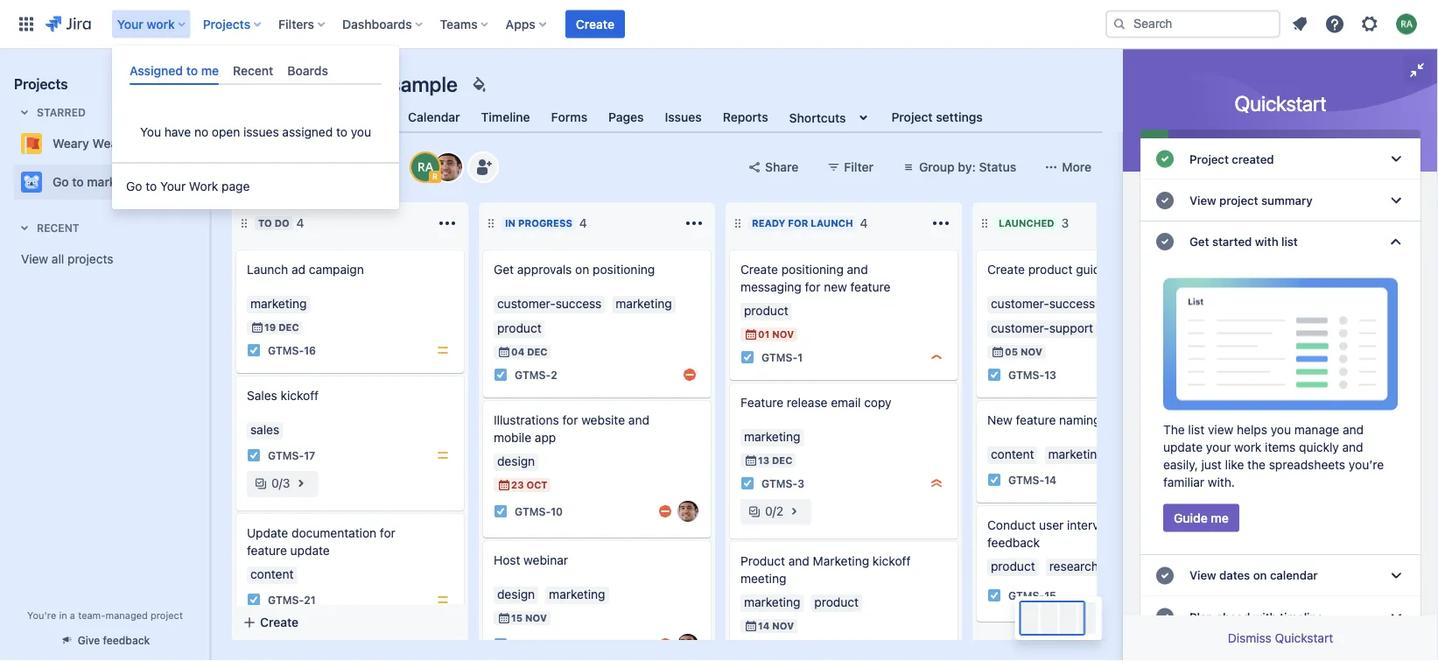 Task type: locate. For each thing, give the bounding box(es) containing it.
me right guide
[[1211, 511, 1229, 525]]

with inside plan ahead with timeline dropdown button
[[1254, 610, 1277, 624]]

chevron image inside plan ahead with timeline dropdown button
[[1386, 606, 1407, 627]]

project settings link
[[888, 102, 987, 133]]

summary
[[235, 110, 290, 124]]

checked image down guide
[[1155, 565, 1176, 586]]

your up assigned
[[117, 17, 143, 31]]

go to your work page
[[126, 179, 250, 194]]

task image for get approvals on positioning
[[494, 368, 508, 382]]

1 vertical spatial chevron image
[[1386, 606, 1407, 627]]

create button right apps popup button
[[565, 10, 625, 38]]

0 vertical spatial 0
[[271, 476, 279, 490]]

1 medium image from the top
[[436, 448, 450, 462]]

create
[[576, 17, 615, 31], [741, 262, 778, 277], [988, 262, 1025, 277], [260, 615, 299, 630]]

market down the wear
[[87, 175, 127, 189]]

for right interviews at the right of page
[[1128, 518, 1144, 532]]

0 vertical spatial dec
[[279, 322, 299, 333]]

gtms- inside gtms-11 link
[[515, 638, 551, 651]]

your left the work
[[160, 179, 186, 194]]

recent up all
[[37, 222, 79, 234]]

approvals
[[517, 262, 572, 277]]

column actions menu image left ready
[[684, 213, 705, 234]]

checked image
[[1155, 190, 1176, 211]]

gtms- inside gtms-1 link
[[762, 351, 798, 363]]

task image left gtms-2 link
[[494, 368, 508, 382]]

gtms-10 link
[[515, 504, 563, 519]]

view for view dates on calendar
[[1190, 568, 1217, 582]]

product and marketing kickoff meeting
[[741, 554, 911, 586]]

0 vertical spatial on
[[575, 262, 590, 277]]

1 horizontal spatial 14
[[1045, 474, 1057, 486]]

1 horizontal spatial project
[[1220, 193, 1259, 207]]

get inside dropdown button
[[1190, 235, 1210, 249]]

on right dates
[[1254, 568, 1267, 582]]

create up messaging
[[741, 262, 778, 277]]

forms link
[[548, 102, 591, 133]]

/ down gtms-17 link
[[279, 476, 283, 490]]

0 vertical spatial project
[[1220, 193, 1259, 207]]

and inside illustrations for website and mobile app
[[629, 413, 650, 427]]

documentation
[[292, 526, 377, 540]]

0 vertical spatial update
[[1164, 440, 1203, 454]]

kickoff inside product and marketing kickoff meeting
[[873, 554, 911, 568]]

project inside 'project settings' link
[[892, 110, 933, 124]]

task image down 19 december 2023 icon at left
[[247, 343, 261, 357]]

high image
[[930, 350, 944, 364]]

0 vertical spatial projects
[[203, 17, 251, 31]]

14 november 2023 image
[[744, 619, 758, 633], [744, 619, 758, 633]]

gtms- down 01 nov
[[762, 351, 798, 363]]

0 horizontal spatial create button
[[232, 607, 468, 638]]

1 vertical spatial project
[[1190, 152, 1229, 166]]

checked image left plan on the bottom right of the page
[[1155, 606, 1176, 627]]

1 vertical spatial medium image
[[436, 593, 450, 607]]

task image for gtms-15
[[988, 588, 1002, 602]]

0 horizontal spatial sample
[[131, 175, 172, 189]]

group
[[919, 160, 955, 174]]

4 checked image from the top
[[1155, 606, 1176, 627]]

medium image
[[436, 448, 450, 462], [436, 593, 450, 607]]

1 horizontal spatial 0
[[765, 504, 773, 518]]

/ for 2
[[773, 504, 776, 518]]

0 vertical spatial project
[[892, 110, 933, 124]]

launch up create positioning and messaging for new feature
[[811, 218, 853, 229]]

0 horizontal spatial your
[[117, 17, 143, 31]]

illustrations
[[494, 413, 559, 427]]

task image down 15 november 2023 image at the left bottom of the page
[[494, 637, 508, 651]]

go to market sample up 'list'
[[266, 72, 458, 96]]

on for approvals
[[575, 262, 590, 277]]

starred
[[37, 106, 86, 118]]

go down 'fashion' in the left top of the page
[[126, 179, 142, 194]]

0 horizontal spatial feature
[[247, 543, 287, 558]]

for right ready
[[788, 218, 809, 229]]

3 chevron image from the top
[[1386, 565, 1407, 586]]

chevron image
[[1386, 149, 1407, 170], [1386, 190, 1407, 211], [1386, 565, 1407, 586]]

1 horizontal spatial feedback
[[988, 535, 1040, 550]]

gtms- inside gtms-10 link
[[515, 505, 551, 517]]

2 chevron image from the top
[[1386, 606, 1407, 627]]

gtms-16 link
[[268, 343, 316, 358]]

interviews
[[1067, 518, 1125, 532]]

feedback down managed
[[103, 634, 150, 647]]

1 horizontal spatial 4
[[580, 216, 587, 230]]

view project summary
[[1190, 193, 1313, 207]]

notifications image
[[1290, 14, 1311, 35]]

medium high image
[[683, 368, 697, 382], [658, 504, 672, 518], [658, 637, 672, 651]]

0 horizontal spatial 0
[[271, 476, 279, 490]]

1 vertical spatial projects
[[14, 76, 68, 92]]

1 column actions menu image from the left
[[684, 213, 705, 234]]

progress bar
[[1141, 130, 1421, 138]]

medium image
[[436, 343, 450, 357]]

primary element
[[11, 0, 1106, 49]]

create button inside primary element
[[565, 10, 625, 38]]

23 october 2023 image
[[497, 478, 511, 492]]

3 4 from the left
[[860, 216, 868, 230]]

1 vertical spatial 15
[[511, 612, 523, 624]]

2 column actions menu image from the left
[[931, 213, 952, 234]]

1 horizontal spatial market
[[321, 72, 386, 96]]

gtms- inside gtms-16 link
[[268, 344, 304, 356]]

projects up collapse starred projects icon
[[14, 76, 68, 92]]

host webinar
[[494, 553, 568, 567]]

0 vertical spatial /
[[279, 476, 283, 490]]

2 horizontal spatial dec
[[772, 455, 793, 466]]

1 horizontal spatial update
[[1164, 440, 1203, 454]]

dec up gtms-3 at right
[[772, 455, 793, 466]]

project
[[1220, 193, 1259, 207], [151, 609, 183, 621]]

tab list
[[123, 56, 389, 85], [221, 102, 1113, 133]]

dec for sales
[[279, 322, 299, 333]]

project for project created
[[1190, 152, 1229, 166]]

0 horizontal spatial get
[[494, 262, 514, 277]]

2 horizontal spatial 3
[[1062, 216, 1069, 230]]

view for view all projects
[[21, 252, 48, 266]]

1 horizontal spatial on
[[1254, 568, 1267, 582]]

04 december 2023 image
[[497, 345, 511, 359], [497, 345, 511, 359]]

go to market sample link
[[14, 165, 189, 200]]

01 november 2023 image
[[744, 327, 758, 341]]

1 vertical spatial list
[[1189, 422, 1205, 437]]

0 vertical spatial work
[[147, 17, 175, 31]]

nov right 05
[[1021, 346, 1043, 358]]

0 vertical spatial launch
[[811, 218, 853, 229]]

gtms-2
[[515, 369, 558, 381]]

1 horizontal spatial you
[[1271, 422, 1292, 437]]

with right started on the right top of the page
[[1255, 235, 1279, 249]]

on right approvals
[[575, 262, 590, 277]]

13 december 2023 image
[[744, 454, 758, 468]]

0 horizontal spatial list
[[1189, 422, 1205, 437]]

chevron image for get started with list
[[1386, 231, 1407, 252]]

positioning inside create positioning and messaging for new feature
[[782, 262, 844, 277]]

13
[[1045, 369, 1057, 381], [758, 455, 770, 466]]

james peterson image
[[434, 153, 462, 181]]

work up assigned
[[147, 17, 175, 31]]

1 checked image from the top
[[1155, 149, 1176, 170]]

0 horizontal spatial project
[[892, 110, 933, 124]]

create button down 21
[[232, 607, 468, 638]]

1 vertical spatial kickoff
[[873, 554, 911, 568]]

0 horizontal spatial column actions menu image
[[684, 213, 705, 234]]

0 down gtms-3 link
[[765, 504, 773, 518]]

sample down 'fashion' in the left top of the page
[[131, 175, 172, 189]]

banner containing your work
[[0, 0, 1439, 49]]

project right managed
[[151, 609, 183, 621]]

update inside update documentation for feature update
[[290, 543, 330, 558]]

checked image inside view dates on calendar 'dropdown button'
[[1155, 565, 1176, 586]]

for right documentation
[[380, 526, 396, 540]]

quickstart down timeline
[[1275, 631, 1334, 645]]

task image left gtms-15 link
[[988, 588, 1002, 602]]

1 vertical spatial your
[[160, 179, 186, 194]]

project left settings
[[892, 110, 933, 124]]

kickoff right marketing
[[873, 554, 911, 568]]

gtms- down 05 nov
[[1009, 369, 1045, 381]]

teams button
[[435, 10, 495, 38]]

weary wear fashion link
[[14, 126, 189, 161]]

view
[[1208, 422, 1234, 437]]

gtms- up conduct
[[1009, 474, 1045, 486]]

more button
[[1034, 153, 1102, 181]]

page
[[222, 179, 250, 194]]

1 horizontal spatial column actions menu image
[[931, 213, 952, 234]]

list link
[[363, 102, 391, 133]]

you
[[351, 125, 371, 139], [1271, 422, 1292, 437]]

jira image
[[46, 14, 91, 35], [46, 14, 91, 35]]

0 horizontal spatial positioning
[[593, 262, 655, 277]]

have
[[164, 125, 191, 139]]

1 chevron image from the top
[[1386, 231, 1407, 252]]

15 up gtms-11
[[511, 612, 523, 624]]

apps
[[506, 17, 536, 31]]

and up new
[[847, 262, 868, 277]]

3 checked image from the top
[[1155, 565, 1176, 586]]

chevron image inside view project summary dropdown button
[[1386, 190, 1407, 211]]

2 checked image from the top
[[1155, 231, 1176, 252]]

james peterson image
[[678, 501, 699, 522]]

15 november 2023 image
[[497, 611, 511, 625]]

2 vertical spatial feature
[[247, 543, 287, 558]]

0 vertical spatial 2
[[551, 369, 558, 381]]

you're in a team-managed project
[[27, 609, 183, 621]]

copy
[[864, 395, 892, 410]]

15 november 2023 image
[[497, 611, 511, 625]]

nov
[[772, 329, 794, 340], [1021, 346, 1043, 358], [525, 612, 547, 624], [772, 620, 794, 632]]

2 vertical spatial view
[[1190, 568, 1217, 582]]

chevron image for view project summary
[[1386, 190, 1407, 211]]

2 horizontal spatial feature
[[1016, 413, 1056, 427]]

highest image
[[930, 476, 944, 490]]

settings image
[[1360, 14, 1381, 35]]

items
[[1265, 440, 1296, 454]]

gtms- down 04 dec at the left of page
[[515, 369, 551, 381]]

with
[[1255, 235, 1279, 249], [1254, 610, 1277, 624], [275, 638, 298, 652]]

familiar
[[1164, 475, 1205, 489]]

0
[[271, 476, 279, 490], [765, 504, 773, 518]]

chevron image inside get started with list dropdown button
[[1386, 231, 1407, 252]]

1 vertical spatial on
[[1254, 568, 1267, 582]]

to down 'fashion' in the left top of the page
[[146, 179, 157, 194]]

gtms- down 19 dec
[[268, 344, 304, 356]]

view inside 'dropdown button'
[[1190, 568, 1217, 582]]

started
[[1213, 235, 1252, 249]]

23
[[511, 479, 524, 491]]

and inside create positioning and messaging for new feature
[[847, 262, 868, 277]]

to right assigned
[[186, 63, 198, 77]]

19 december 2023 image
[[250, 320, 264, 334]]

add people image
[[473, 157, 494, 178]]

work down the helps on the right bottom
[[1235, 440, 1262, 454]]

new
[[824, 280, 847, 294]]

gtms- for 11
[[515, 638, 551, 651]]

/ down gtms-3 link
[[773, 504, 776, 518]]

view dates on calendar
[[1190, 568, 1318, 582]]

14 down meeting
[[758, 620, 770, 632]]

gtms-14
[[1009, 474, 1057, 486]]

0 vertical spatial 13
[[1045, 369, 1057, 381]]

pages
[[609, 110, 644, 124]]

13 up "new feature naming"
[[1045, 369, 1057, 381]]

issues
[[243, 125, 279, 139]]

go to market sample down weary wear fashion
[[53, 175, 172, 189]]

get
[[1190, 235, 1210, 249], [494, 262, 514, 277]]

on inside 'dropdown button'
[[1254, 568, 1267, 582]]

2 vertical spatial chevron image
[[1386, 565, 1407, 586]]

you down 'list'
[[351, 125, 371, 139]]

05 nov
[[1005, 346, 1043, 358]]

feedback down conduct
[[988, 535, 1040, 550]]

1 vertical spatial update
[[290, 543, 330, 558]]

gtms- down 15 nov
[[515, 638, 551, 651]]

list down summary at the top right of page
[[1282, 235, 1298, 249]]

1 vertical spatial chevron image
[[1386, 190, 1407, 211]]

gtms- down the 13 dec
[[762, 477, 798, 489]]

get started with list
[[1190, 235, 1298, 249]]

projects left filters
[[203, 17, 251, 31]]

1 horizontal spatial go
[[126, 179, 142, 194]]

projects inside popup button
[[203, 17, 251, 31]]

2 chevron image from the top
[[1386, 190, 1407, 211]]

in
[[505, 218, 516, 229]]

positioning up new
[[782, 262, 844, 277]]

checked image inside project created dropdown button
[[1155, 149, 1176, 170]]

gtms- down conduct
[[1009, 589, 1045, 601]]

0 vertical spatial chevron image
[[1386, 149, 1407, 170]]

gtms-1
[[762, 351, 803, 363]]

16
[[304, 344, 316, 356]]

1 vertical spatial 13
[[758, 455, 770, 466]]

market
[[321, 72, 386, 96], [87, 175, 127, 189]]

dashboards
[[342, 17, 412, 31]]

0 horizontal spatial 3
[[283, 476, 290, 490]]

0 vertical spatial kickoff
[[281, 388, 319, 403]]

15 down conduct user interviews for feedback
[[1045, 589, 1057, 601]]

0 horizontal spatial 4
[[297, 216, 304, 230]]

me down projects popup button
[[201, 63, 219, 77]]

project inside project created dropdown button
[[1190, 152, 1229, 166]]

gtms- inside gtms-13 link
[[1009, 369, 1045, 381]]

task image left gtms-21 link
[[247, 593, 261, 607]]

nov down meeting
[[772, 620, 794, 632]]

task image for feature release email copy
[[741, 476, 755, 490]]

2 up illustrations
[[551, 369, 558, 381]]

give feedback
[[78, 634, 150, 647]]

task image down 23 october 2023 icon
[[494, 504, 508, 518]]

and right product
[[789, 554, 810, 568]]

1 vertical spatial project
[[151, 609, 183, 621]]

checked image
[[1155, 149, 1176, 170], [1155, 231, 1176, 252], [1155, 565, 1176, 586], [1155, 606, 1176, 627]]

1 vertical spatial create button
[[232, 607, 468, 638]]

banner
[[0, 0, 1439, 49]]

with.
[[1208, 475, 1235, 489]]

view inside dropdown button
[[1190, 193, 1217, 207]]

view left all
[[21, 252, 48, 266]]

0 for 0 / 2
[[765, 504, 773, 518]]

project created button
[[1141, 138, 1421, 180]]

1 horizontal spatial 3
[[798, 477, 805, 489]]

feedback inside conduct user interviews for feedback
[[988, 535, 1040, 550]]

dec
[[279, 322, 299, 333], [527, 346, 548, 358], [772, 455, 793, 466]]

sample
[[390, 72, 458, 96], [131, 175, 172, 189]]

task image left gtms-17 link
[[247, 448, 261, 462]]

progress
[[518, 218, 573, 229]]

1 vertical spatial go to market sample
[[53, 175, 172, 189]]

gtms-16
[[268, 344, 316, 356]]

checked image up checked image
[[1155, 149, 1176, 170]]

1 horizontal spatial list
[[1282, 235, 1298, 249]]

me inside button
[[1211, 511, 1229, 525]]

0 vertical spatial tab list
[[123, 56, 389, 85]]

1 vertical spatial 2
[[776, 504, 784, 518]]

by:
[[958, 160, 976, 174]]

0 horizontal spatial you
[[351, 125, 371, 139]]

project left created
[[1190, 152, 1229, 166]]

2 4 from the left
[[580, 216, 587, 230]]

task image
[[247, 448, 261, 462], [988, 588, 1002, 602], [247, 593, 261, 607], [494, 637, 508, 651]]

1 4 from the left
[[297, 216, 304, 230]]

1 horizontal spatial dec
[[527, 346, 548, 358]]

1 horizontal spatial create button
[[565, 10, 625, 38]]

update up easily,
[[1164, 440, 1203, 454]]

17
[[304, 449, 315, 461]]

view dates on calendar button
[[1141, 555, 1421, 596]]

get left approvals
[[494, 262, 514, 277]]

project inside dropdown button
[[1220, 193, 1259, 207]]

gtms-21 link
[[268, 592, 316, 607]]

for inside ready for launch 4
[[788, 218, 809, 229]]

task image down 05 november 2023 icon
[[988, 368, 1002, 382]]

0 vertical spatial sample
[[390, 72, 458, 96]]

2 medium image from the top
[[436, 593, 450, 607]]

gtms-15
[[1009, 589, 1057, 601]]

for inside update documentation for feature update
[[380, 526, 396, 540]]

quickstart up project created dropdown button
[[1235, 91, 1327, 116]]

assigned
[[282, 125, 333, 139]]

dec right 19 at the left
[[279, 322, 299, 333]]

work inside popup button
[[147, 17, 175, 31]]

0 vertical spatial with
[[1255, 235, 1279, 249]]

list
[[1282, 235, 1298, 249], [1189, 422, 1205, 437]]

view project summary button
[[1141, 180, 1421, 221]]

board
[[311, 110, 345, 124]]

launch inside ready for launch 4
[[811, 218, 853, 229]]

0 horizontal spatial go
[[53, 175, 69, 189]]

forms
[[551, 110, 588, 124]]

0 vertical spatial medium image
[[436, 448, 450, 462]]

1 horizontal spatial launch
[[811, 218, 853, 229]]

view left dates
[[1190, 568, 1217, 582]]

chevron image
[[1386, 231, 1407, 252], [1386, 606, 1407, 627]]

1 vertical spatial tab list
[[221, 102, 1113, 133]]

list inside dropdown button
[[1282, 235, 1298, 249]]

apps button
[[501, 10, 553, 38]]

status
[[979, 160, 1017, 174]]

0 vertical spatial medium high image
[[683, 368, 697, 382]]

with inside get started with list dropdown button
[[1255, 235, 1279, 249]]

gtms- inside gtms-17 link
[[268, 449, 304, 461]]

list right the on the right
[[1189, 422, 1205, 437]]

collapse starred projects image
[[14, 102, 35, 123]]

create right apps popup button
[[576, 17, 615, 31]]

1 vertical spatial recent
[[37, 222, 79, 234]]

gtms- up blitz with dev team
[[268, 594, 304, 606]]

0 vertical spatial feature
[[851, 280, 891, 294]]

to do 4
[[258, 216, 304, 230]]

tab list containing assigned to me
[[123, 56, 389, 85]]

collapse recent projects image
[[14, 217, 35, 238]]

gtms-21
[[268, 594, 316, 606]]

gtms- inside gtms-2 link
[[515, 369, 551, 381]]

create button
[[565, 10, 625, 38], [232, 607, 468, 638]]

email
[[831, 395, 861, 410]]

mobile
[[494, 430, 532, 445]]

for left website
[[563, 413, 578, 427]]

2 positioning from the left
[[782, 262, 844, 277]]

checked image for view
[[1155, 565, 1176, 586]]

1 chevron image from the top
[[1386, 149, 1407, 170]]

0 vertical spatial you
[[351, 125, 371, 139]]

your
[[117, 17, 143, 31], [160, 179, 186, 194]]

gtms- for 3
[[762, 477, 798, 489]]

get left started on the right top of the page
[[1190, 235, 1210, 249]]

1 horizontal spatial 15
[[1045, 589, 1057, 601]]

gtms- inside gtms-15 link
[[1009, 589, 1045, 601]]

0 horizontal spatial on
[[575, 262, 590, 277]]

just
[[1202, 457, 1222, 472]]

01 november 2023 image
[[744, 327, 758, 341]]

0 vertical spatial go to market sample
[[266, 72, 458, 96]]

gtms-2 link
[[515, 367, 558, 382]]

0 vertical spatial get
[[1190, 235, 1210, 249]]

get for get approvals on positioning
[[494, 262, 514, 277]]

calendar
[[408, 110, 460, 124]]

1 vertical spatial view
[[21, 252, 48, 266]]

nov for webinar
[[525, 612, 547, 624]]

project
[[892, 110, 933, 124], [1190, 152, 1229, 166]]

column actions menu image
[[684, 213, 705, 234], [931, 213, 952, 234]]

go up the summary
[[266, 72, 293, 96]]

checked image down checked image
[[1155, 231, 1176, 252]]

gtms- inside gtms-21 link
[[268, 594, 304, 606]]

nov up gtms-11
[[525, 612, 547, 624]]

1 vertical spatial get
[[494, 262, 514, 277]]

gtms- inside gtms-14 link
[[1009, 474, 1045, 486]]

ruby anderson image
[[412, 153, 440, 181]]

/ for 3
[[279, 476, 283, 490]]

positioning right approvals
[[593, 262, 655, 277]]

gtms- inside gtms-3 link
[[762, 477, 798, 489]]

1 horizontal spatial feature
[[851, 280, 891, 294]]

update down documentation
[[290, 543, 330, 558]]

checked image inside plan ahead with timeline dropdown button
[[1155, 606, 1176, 627]]

0 horizontal spatial project
[[151, 609, 183, 621]]

gtms- for 16
[[268, 344, 304, 356]]

05 november 2023 image
[[991, 345, 1005, 359]]

0 vertical spatial chevron image
[[1386, 231, 1407, 252]]

05 november 2023 image
[[991, 345, 1005, 359]]

checked image for project
[[1155, 149, 1176, 170]]

task image down 13 december 2023 icon
[[741, 476, 755, 490]]

update
[[247, 526, 288, 540]]

guides
[[1076, 262, 1114, 277]]

4 right do at top left
[[297, 216, 304, 230]]

4 down the filter
[[860, 216, 868, 230]]

2 horizontal spatial 4
[[860, 216, 868, 230]]

your work button
[[112, 10, 192, 38]]

0 vertical spatial recent
[[233, 63, 273, 77]]

checked image inside get started with list dropdown button
[[1155, 231, 1176, 252]]

task image
[[247, 343, 261, 357], [741, 350, 755, 364], [494, 368, 508, 382], [988, 368, 1002, 382], [988, 473, 1002, 487], [741, 476, 755, 490], [494, 504, 508, 518]]

gtms- up 0 / 3 on the bottom of the page
[[268, 449, 304, 461]]

nov right 01
[[772, 329, 794, 340]]

13 up gtms-3 at right
[[758, 455, 770, 466]]

0 down gtms-17 link
[[271, 476, 279, 490]]

4 right progress
[[580, 216, 587, 230]]



Task type: vqa. For each thing, say whether or not it's contained in the screenshot.
1st heading
no



Task type: describe. For each thing, give the bounding box(es) containing it.
work
[[189, 179, 218, 194]]

team-
[[78, 609, 105, 621]]

feature release email copy
[[741, 395, 892, 410]]

view for view project summary
[[1190, 193, 1217, 207]]

dismiss quickstart link
[[1228, 631, 1334, 645]]

guide me
[[1174, 511, 1229, 525]]

0 horizontal spatial 2
[[551, 369, 558, 381]]

04
[[511, 346, 525, 358]]

create inside create positioning and messaging for new feature
[[741, 262, 778, 277]]

blitz with dev team
[[247, 638, 354, 652]]

gtms- for 1
[[762, 351, 798, 363]]

0 horizontal spatial go to market sample
[[53, 175, 172, 189]]

created
[[1232, 152, 1275, 166]]

in
[[59, 609, 67, 621]]

ad
[[292, 262, 306, 277]]

for inside create positioning and messaging for new feature
[[805, 280, 821, 294]]

0 horizontal spatial market
[[87, 175, 127, 189]]

create positioning and messaging for new feature
[[741, 262, 891, 294]]

column actions menu image for create positioning and messaging for new feature
[[931, 213, 952, 234]]

2 horizontal spatial go
[[266, 72, 293, 96]]

and right manage
[[1343, 422, 1364, 437]]

share button
[[737, 153, 809, 181]]

timeline
[[1280, 610, 1324, 624]]

gtms- for 2
[[515, 369, 551, 381]]

11
[[551, 638, 561, 651]]

open
[[212, 125, 240, 139]]

view all projects link
[[14, 243, 196, 275]]

managed
[[105, 609, 148, 621]]

task image for launch ad campaign
[[247, 343, 261, 357]]

you
[[140, 125, 161, 139]]

helps
[[1237, 422, 1268, 437]]

0 / 3
[[271, 476, 290, 490]]

to up board
[[298, 72, 316, 96]]

1 vertical spatial quickstart
[[1275, 631, 1334, 645]]

1 vertical spatial feature
[[1016, 413, 1056, 427]]

medium high image for host webinar
[[658, 637, 672, 651]]

gtms- for 13
[[1009, 369, 1045, 381]]

task image for illustrations for website and mobile app
[[494, 504, 508, 518]]

create product guides
[[988, 262, 1114, 277]]

set background color image
[[468, 74, 489, 95]]

01 nov
[[758, 329, 794, 340]]

wear
[[92, 136, 122, 151]]

host
[[494, 553, 520, 567]]

oct
[[527, 479, 548, 491]]

ahead
[[1217, 610, 1251, 624]]

1 vertical spatial sample
[[131, 175, 172, 189]]

the
[[1164, 422, 1185, 437]]

illustrations for website and mobile app
[[494, 413, 650, 445]]

1 positioning from the left
[[593, 262, 655, 277]]

gtms-10
[[515, 505, 563, 517]]

launched
[[999, 218, 1055, 229]]

sales kickoff
[[247, 388, 319, 403]]

you inside the list view helps you manage and update your work items quickly and easily, just like the spreadsheets you're familiar with.
[[1271, 422, 1292, 437]]

share
[[765, 160, 799, 174]]

column actions menu image
[[437, 213, 458, 234]]

your inside popup button
[[117, 17, 143, 31]]

feature inside update documentation for feature update
[[247, 543, 287, 558]]

new feature naming
[[988, 413, 1101, 427]]

0 horizontal spatial 14
[[758, 620, 770, 632]]

1 vertical spatial launch
[[247, 262, 288, 277]]

chevron image for project created
[[1386, 149, 1407, 170]]

to down "weary"
[[72, 175, 84, 189]]

your profile and settings image
[[1397, 14, 1418, 35]]

0 for 0 / 3
[[271, 476, 279, 490]]

feedback inside button
[[103, 634, 150, 647]]

0 horizontal spatial recent
[[37, 222, 79, 234]]

medium high image for get approvals on positioning
[[683, 368, 697, 382]]

easily,
[[1164, 457, 1198, 472]]

3 for gtms-3
[[798, 477, 805, 489]]

campaign
[[309, 262, 364, 277]]

user
[[1039, 518, 1064, 532]]

1 vertical spatial medium high image
[[658, 504, 672, 518]]

filter
[[844, 160, 874, 174]]

2 vertical spatial with
[[275, 638, 298, 652]]

task image for gtms-11
[[494, 637, 508, 651]]

19 december 2023 image
[[250, 320, 264, 334]]

quickly
[[1300, 440, 1340, 454]]

projects button
[[198, 10, 268, 38]]

gtms- for 15
[[1009, 589, 1045, 601]]

dev
[[302, 638, 322, 652]]

gtms-11
[[515, 638, 561, 651]]

do
[[275, 218, 290, 229]]

to inside tab list
[[186, 63, 198, 77]]

0 vertical spatial 15
[[1045, 589, 1057, 601]]

medium image for update documentation for feature update
[[436, 593, 450, 607]]

0 vertical spatial 14
[[1045, 474, 1057, 486]]

summary link
[[231, 102, 293, 133]]

dec for illustrations
[[527, 346, 548, 358]]

list
[[366, 110, 387, 124]]

search image
[[1113, 17, 1127, 31]]

4 for in progress 4
[[580, 216, 587, 230]]

task image for gtms-17
[[247, 448, 261, 462]]

task image left gtms-14 link
[[988, 473, 1002, 487]]

launch ad campaign
[[247, 262, 364, 277]]

chevron image for view dates on calendar
[[1386, 565, 1407, 586]]

website
[[582, 413, 625, 427]]

create down gtms-21 link
[[260, 615, 299, 630]]

Search field
[[1106, 10, 1281, 38]]

create inside primary element
[[576, 17, 615, 31]]

checked image for get
[[1155, 231, 1176, 252]]

appswitcher icon image
[[16, 14, 37, 35]]

gtms- for 10
[[515, 505, 551, 517]]

task image for create positioning and messaging for new feature
[[741, 350, 755, 364]]

meeting
[[741, 571, 787, 586]]

create left product
[[988, 262, 1025, 277]]

plan ahead with timeline
[[1190, 610, 1324, 624]]

tab list containing board
[[221, 102, 1113, 133]]

a
[[70, 609, 75, 621]]

gtms-1 link
[[762, 350, 803, 365]]

0 vertical spatial market
[[321, 72, 386, 96]]

nov for product
[[1021, 346, 1043, 358]]

04 dec
[[511, 346, 548, 358]]

timeline link
[[478, 102, 534, 133]]

help image
[[1325, 14, 1346, 35]]

13 december 2023 image
[[744, 454, 758, 468]]

get started with list button
[[1141, 221, 1421, 262]]

23 october 2023 image
[[497, 478, 511, 492]]

21
[[304, 594, 316, 606]]

checked image for plan
[[1155, 606, 1176, 627]]

release
[[787, 395, 828, 410]]

to down board
[[336, 125, 348, 139]]

on for dates
[[1254, 568, 1267, 582]]

column actions menu image for get approvals on positioning
[[684, 213, 705, 234]]

nov for positioning
[[772, 329, 794, 340]]

conduct user interviews for feedback
[[988, 518, 1144, 550]]

gtms- for 17
[[268, 449, 304, 461]]

for inside illustrations for website and mobile app
[[563, 413, 578, 427]]

and up you're
[[1343, 440, 1364, 454]]

get approvals on positioning
[[494, 262, 655, 277]]

plan
[[1190, 610, 1214, 624]]

with for started
[[1255, 235, 1279, 249]]

me inside tab list
[[201, 63, 219, 77]]

3 for launched 3
[[1062, 216, 1069, 230]]

0 horizontal spatial projects
[[14, 76, 68, 92]]

like
[[1226, 457, 1245, 472]]

14 nov
[[758, 620, 794, 632]]

minimize image
[[1407, 60, 1428, 81]]

nov for and
[[772, 620, 794, 632]]

task image for gtms-21
[[247, 593, 261, 607]]

product
[[741, 554, 785, 568]]

1 horizontal spatial recent
[[233, 63, 273, 77]]

chevron image for plan ahead with timeline
[[1386, 606, 1407, 627]]

1 horizontal spatial sample
[[390, 72, 458, 96]]

0 vertical spatial quickstart
[[1235, 91, 1327, 116]]

1 horizontal spatial 13
[[1045, 369, 1057, 381]]

23 oct
[[511, 479, 548, 491]]

more
[[1062, 160, 1092, 174]]

blitz
[[247, 638, 272, 652]]

list inside the list view helps you manage and update your work items quickly and easily, just like the spreadsheets you're familiar with.
[[1189, 422, 1205, 437]]

timeline
[[481, 110, 530, 124]]

0 horizontal spatial kickoff
[[281, 388, 319, 403]]

work inside the list view helps you manage and update your work items quickly and easily, just like the spreadsheets you're familiar with.
[[1235, 440, 1262, 454]]

feature inside create positioning and messaging for new feature
[[851, 280, 891, 294]]

19 dec
[[264, 322, 299, 333]]

all
[[52, 252, 64, 266]]

update documentation for feature update
[[247, 526, 396, 558]]

fashion
[[126, 136, 170, 151]]

teams
[[440, 17, 478, 31]]

marketing
[[813, 554, 870, 568]]

for inside conduct user interviews for feedback
[[1128, 518, 1144, 532]]

gtms- for 21
[[268, 594, 304, 606]]

and inside product and marketing kickoff meeting
[[789, 554, 810, 568]]

get for get started with list
[[1190, 235, 1210, 249]]

update inside the list view helps you manage and update your work items quickly and easily, just like the spreadsheets you're familiar with.
[[1164, 440, 1203, 454]]

4 for to do 4
[[297, 216, 304, 230]]

guide
[[1174, 511, 1208, 525]]

gtms- for 14
[[1009, 474, 1045, 486]]

messaging
[[741, 280, 802, 294]]

spreadsheets
[[1269, 457, 1346, 472]]

give
[[78, 634, 100, 647]]

gtms-3 link
[[762, 476, 805, 491]]

Search board text field
[[233, 155, 366, 180]]

in progress 4
[[505, 216, 587, 230]]

with for ahead
[[1254, 610, 1277, 624]]

settings
[[936, 110, 983, 124]]

assigned to me
[[130, 63, 219, 77]]

medium image for sales kickoff
[[436, 448, 450, 462]]

projects
[[67, 252, 113, 266]]

1 horizontal spatial 2
[[776, 504, 784, 518]]

project for project settings
[[892, 110, 933, 124]]

0 horizontal spatial 13
[[758, 455, 770, 466]]



